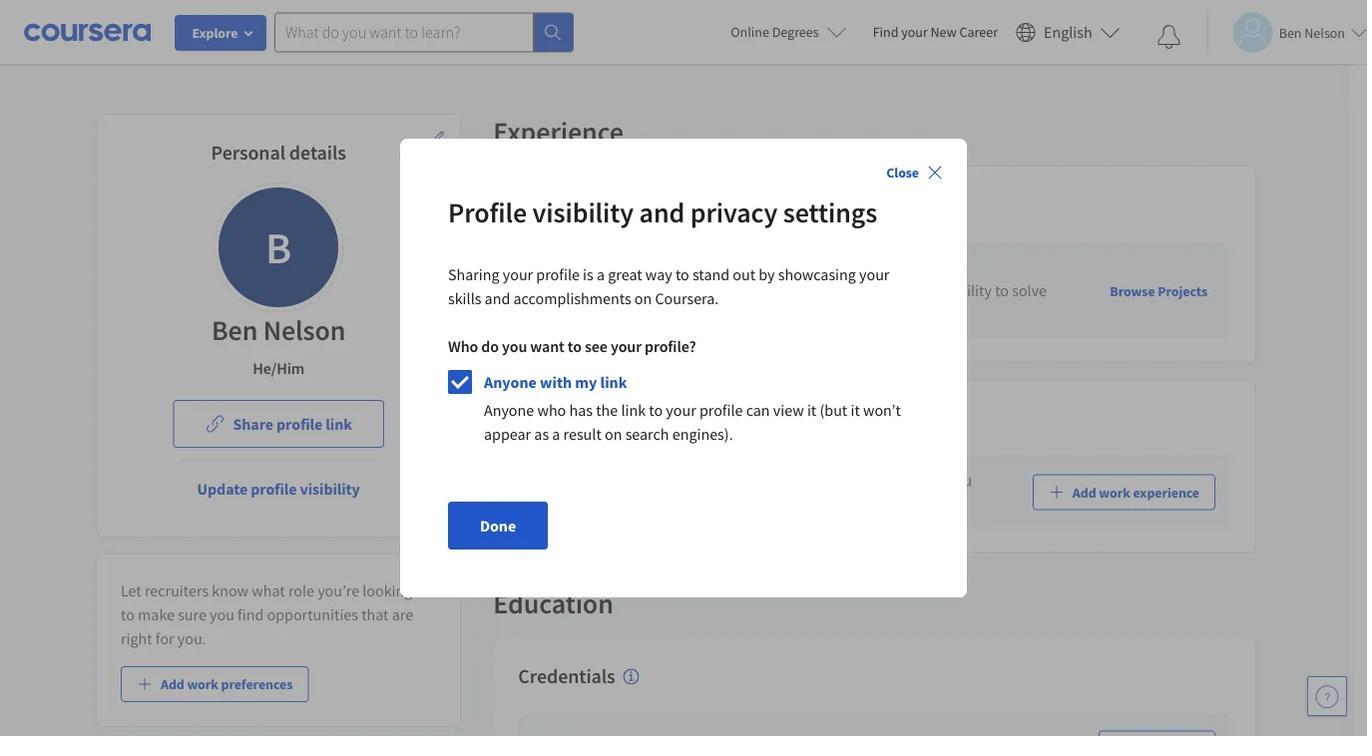 Task type: describe. For each thing, give the bounding box(es) containing it.
make
[[138, 605, 175, 625]]

you inside profile visibility and privacy settings dialog
[[502, 336, 527, 356]]

link inside "button"
[[326, 414, 352, 434]]

add for add work preferences
[[161, 676, 184, 694]]

real-
[[534, 305, 564, 325]]

way
[[646, 264, 672, 284]]

nelson
[[263, 313, 346, 348]]

skills inside sharing your profile is a great way to stand out by showcasing your skills and accomplishments on coursera.
[[448, 288, 482, 308]]

done button
[[448, 502, 548, 550]]

your inside find your new career 'link'
[[901, 23, 928, 41]]

starting
[[863, 471, 915, 491]]

add for add work experience
[[1073, 484, 1097, 502]]

link right my
[[600, 372, 627, 392]]

credentials
[[518, 664, 615, 689]]

add for add your past work experience here. if you're just starting out, you can add internships or volunteer experience instead.
[[534, 471, 561, 491]]

work for add work preferences
[[187, 676, 218, 694]]

experience inside button
[[1133, 484, 1200, 502]]

who
[[537, 400, 566, 420]]

browse projects
[[1110, 282, 1208, 300]]

recruiters inside let recruiters know what role you're looking for to make sure you find opportunities that are right for you.
[[145, 581, 209, 601]]

1 horizontal spatial and
[[639, 195, 685, 230]]

history
[[567, 406, 626, 431]]

your right sharing
[[503, 264, 533, 284]]

let recruiters know what role you're looking for to make sure you find opportunities that are right for you.
[[121, 581, 434, 649]]

a inside anyone who has the link to your profile can view it (but it won't appear as a result on search engines).
[[552, 424, 560, 444]]

anyone with my link element
[[448, 362, 919, 454]]

privacy
[[690, 195, 778, 230]]

my
[[575, 372, 597, 392]]

personal
[[211, 140, 285, 165]]

showcase your skills to recruiters with job-relevant projects add projects here to demonstrate your technical expertise and ability to solve real-world problems.
[[534, 257, 1047, 325]]

just
[[836, 471, 860, 491]]

and inside sharing your profile is a great way to stand out by showcasing your skills and accomplishments on coursera.
[[485, 288, 510, 308]]

see
[[585, 336, 608, 356]]

anyone for anyone who has the link to your profile can view it (but it won't appear as a result on search engines).
[[484, 400, 534, 420]]

appear
[[484, 424, 531, 444]]

right
[[121, 629, 152, 649]]

settings
[[783, 195, 878, 230]]

what
[[252, 581, 285, 601]]

on inside anyone who has the link to your profile can view it (but it won't appear as a result on search engines).
[[605, 424, 622, 444]]

engines).
[[672, 424, 733, 444]]

showcasing
[[778, 264, 856, 284]]

profile?
[[645, 336, 696, 356]]

with inside showcase your skills to recruiters with job-relevant projects add projects here to demonstrate your technical expertise and ability to solve real-world problems.
[[770, 257, 801, 277]]

search
[[625, 424, 669, 444]]

anyone for anyone with my link
[[484, 372, 537, 392]]

the
[[596, 400, 618, 420]]

projects inside button
[[1158, 282, 1208, 300]]

problems.
[[606, 305, 674, 325]]

work inside add your past work experience here. if you're just starting out, you can add internships or volunteer experience instead.
[[629, 471, 663, 491]]

to inside anyone who has the link to your profile can view it (but it won't appear as a result on search engines).
[[649, 400, 663, 420]]

anyone with my link
[[484, 372, 627, 392]]

profile inside button
[[251, 479, 297, 499]]

role
[[288, 581, 314, 601]]

b button
[[214, 183, 344, 312]]

sharing
[[448, 264, 500, 284]]

coursera image
[[24, 16, 151, 48]]

let
[[121, 581, 142, 601]]

share profile link button
[[173, 400, 384, 448]]

find
[[238, 605, 264, 625]]

new
[[931, 23, 957, 41]]

solve
[[1012, 281, 1047, 301]]

out,
[[918, 471, 945, 491]]

your right see
[[611, 336, 642, 356]]

he/him
[[253, 358, 305, 378]]

a inside sharing your profile is a great way to stand out by showcasing your skills and accomplishments on coursera.
[[597, 264, 605, 284]]

expertise
[[857, 281, 918, 301]]

visibility inside dialog
[[532, 195, 634, 230]]

volunteer
[[686, 495, 750, 515]]

work history
[[518, 406, 626, 431]]

can inside anyone who has the link to your profile can view it (but it won't appear as a result on search engines).
[[746, 400, 770, 420]]

find your new career
[[873, 23, 998, 41]]

profile inside anyone who has the link to your profile can view it (but it won't appear as a result on search engines).
[[700, 400, 743, 420]]

find your new career link
[[863, 20, 1008, 45]]

browse
[[1110, 282, 1155, 300]]

add work preferences
[[161, 676, 293, 694]]

can inside add your past work experience here. if you're just starting out, you can add internships or volunteer experience instead.
[[534, 495, 558, 515]]

you for add your past work experience here. if you're just starting out, you can add internships or volunteer experience instead.
[[948, 471, 972, 491]]

are
[[392, 605, 413, 625]]

you for let recruiters know what role you're looking for to make sure you find opportunities that are right for you.
[[210, 605, 234, 625]]

preferences
[[221, 676, 293, 694]]

here
[[621, 281, 651, 301]]

0 horizontal spatial experience
[[666, 471, 738, 491]]

out
[[733, 264, 756, 284]]

add
[[561, 495, 587, 515]]

profile visibility and privacy settings
[[448, 195, 878, 230]]

add your past work experience here. if you're just starting out, you can add internships or volunteer experience instead.
[[534, 471, 972, 515]]

do
[[481, 336, 499, 356]]

update profile visibility button
[[181, 465, 376, 513]]

opportunities
[[267, 605, 358, 625]]

done
[[480, 516, 516, 536]]

world
[[564, 305, 603, 325]]

profile
[[448, 195, 527, 230]]

result
[[564, 424, 602, 444]]

know
[[212, 581, 249, 601]]

experience
[[493, 114, 624, 149]]



Task type: locate. For each thing, give the bounding box(es) containing it.
0 horizontal spatial for
[[156, 629, 174, 649]]

if
[[779, 471, 788, 491]]

want
[[530, 336, 565, 356]]

your inside add your past work experience here. if you're just starting out, you can add internships or volunteer experience instead.
[[564, 471, 594, 491]]

you inside let recruiters know what role you're looking for to make sure you find opportunities that are right for you.
[[210, 605, 234, 625]]

1 horizontal spatial recruiters
[[698, 257, 767, 277]]

0 vertical spatial can
[[746, 400, 770, 420]]

recruiters up sure
[[145, 581, 209, 601]]

work
[[518, 406, 563, 431]]

0 horizontal spatial work
[[187, 676, 218, 694]]

edit image
[[430, 130, 445, 146]]

you're right if
[[791, 471, 833, 491]]

link inside anyone who has the link to your profile can view it (but it won't appear as a result on search engines).
[[621, 400, 646, 420]]

b
[[266, 220, 292, 275]]

1 vertical spatial you
[[948, 471, 972, 491]]

here.
[[742, 471, 776, 491]]

1 horizontal spatial you
[[502, 336, 527, 356]]

career
[[960, 23, 998, 41]]

2 vertical spatial you
[[210, 605, 234, 625]]

browse projects button
[[1102, 273, 1216, 309]]

profile
[[536, 264, 580, 284], [700, 400, 743, 420], [276, 414, 323, 434], [251, 479, 297, 499]]

your inside anyone who has the link to your profile can view it (but it won't appear as a result on search engines).
[[666, 400, 696, 420]]

0 vertical spatial on
[[635, 288, 652, 308]]

link right the
[[621, 400, 646, 420]]

who
[[448, 336, 478, 356]]

and left the ability
[[922, 281, 947, 301]]

show notifications image
[[1157, 25, 1181, 49]]

0 horizontal spatial a
[[552, 424, 560, 444]]

it right (but
[[851, 400, 860, 420]]

ben nelson
[[212, 313, 346, 348]]

and inside showcase your skills to recruiters with job-relevant projects add projects here to demonstrate your technical expertise and ability to solve real-world problems.
[[922, 281, 947, 301]]

1 horizontal spatial visibility
[[532, 195, 634, 230]]

share profile link
[[233, 414, 352, 434]]

2 horizontal spatial experience
[[1133, 484, 1200, 502]]

0 vertical spatial anyone
[[484, 372, 537, 392]]

1 vertical spatial for
[[156, 629, 174, 649]]

0 horizontal spatial you
[[210, 605, 234, 625]]

it
[[807, 400, 817, 420], [851, 400, 860, 420]]

1 horizontal spatial on
[[635, 288, 652, 308]]

by
[[759, 264, 775, 284]]

2 horizontal spatial and
[[922, 281, 947, 301]]

technical
[[793, 281, 854, 301]]

you.
[[177, 629, 206, 649]]

0 vertical spatial projects
[[893, 257, 949, 277]]

a right is
[[597, 264, 605, 284]]

0 vertical spatial a
[[597, 264, 605, 284]]

projects
[[893, 257, 949, 277], [564, 281, 618, 301]]

None search field
[[274, 12, 574, 52]]

share
[[233, 414, 273, 434]]

profile inside "button"
[[276, 414, 323, 434]]

add work preferences button
[[121, 667, 309, 703]]

to
[[681, 257, 695, 277], [676, 264, 689, 284], [654, 281, 668, 301], [995, 281, 1009, 301], [568, 336, 582, 356], [649, 400, 663, 420], [121, 605, 135, 625]]

personal details
[[211, 140, 346, 165]]

looking
[[363, 581, 413, 601]]

projects up world at the left of page
[[564, 281, 618, 301]]

1 horizontal spatial with
[[770, 257, 801, 277]]

0 horizontal spatial and
[[485, 288, 510, 308]]

0 vertical spatial visibility
[[532, 195, 634, 230]]

your right technical
[[859, 264, 890, 284]]

0 horizontal spatial visibility
[[300, 479, 360, 499]]

profile right update
[[251, 479, 297, 499]]

recruiters up demonstrate
[[698, 257, 767, 277]]

close
[[886, 164, 919, 182]]

1 vertical spatial projects
[[1158, 282, 1208, 300]]

1 horizontal spatial experience
[[753, 495, 826, 515]]

past
[[597, 471, 626, 491]]

1 horizontal spatial it
[[851, 400, 860, 420]]

internships
[[590, 495, 665, 515]]

and up way
[[639, 195, 685, 230]]

you're inside let recruiters know what role you're looking for to make sure you find opportunities that are right for you.
[[318, 581, 359, 601]]

1 horizontal spatial projects
[[1158, 282, 1208, 300]]

1 vertical spatial skills
[[448, 288, 482, 308]]

1 horizontal spatial skills
[[642, 257, 678, 277]]

add work experience button
[[1033, 475, 1216, 511]]

0 vertical spatial you're
[[791, 471, 833, 491]]

on
[[635, 288, 652, 308], [605, 424, 622, 444]]

projects up expertise
[[893, 257, 949, 277]]

0 horizontal spatial you're
[[318, 581, 359, 601]]

for down make in the left bottom of the page
[[156, 629, 174, 649]]

your up add
[[564, 471, 594, 491]]

can left add
[[534, 495, 558, 515]]

0 horizontal spatial can
[[534, 495, 558, 515]]

work for add work experience
[[1099, 484, 1131, 502]]

as
[[534, 424, 549, 444]]

1 vertical spatial visibility
[[300, 479, 360, 499]]

ability
[[950, 281, 992, 301]]

visibility
[[532, 195, 634, 230], [300, 479, 360, 499]]

who do you want to see your profile?
[[448, 336, 696, 356]]

has
[[569, 400, 593, 420]]

your up here
[[607, 257, 639, 277]]

on down way
[[635, 288, 652, 308]]

1 horizontal spatial can
[[746, 400, 770, 420]]

0 horizontal spatial with
[[540, 372, 572, 392]]

stand
[[693, 264, 730, 284]]

1 horizontal spatial projects
[[893, 257, 949, 277]]

that
[[361, 605, 389, 625]]

ben
[[212, 313, 258, 348]]

anyone down do
[[484, 372, 537, 392]]

showcase
[[534, 257, 604, 277]]

skills
[[642, 257, 678, 277], [448, 288, 482, 308]]

sharing your profile is a great way to stand out by showcasing your skills and accomplishments on coursera.
[[448, 264, 890, 308]]

a right as
[[552, 424, 560, 444]]

update
[[197, 479, 248, 499]]

you're inside add your past work experience here. if you're just starting out, you can add internships or volunteer experience instead.
[[791, 471, 833, 491]]

a
[[597, 264, 605, 284], [552, 424, 560, 444]]

help center image
[[1315, 685, 1339, 709]]

1 vertical spatial on
[[605, 424, 622, 444]]

relevant
[[832, 257, 890, 277]]

experience
[[666, 471, 738, 491], [1133, 484, 1200, 502], [753, 495, 826, 515]]

demonstrate
[[671, 281, 756, 301]]

skills down sharing
[[448, 288, 482, 308]]

link right 'share'
[[326, 414, 352, 434]]

with up who
[[540, 372, 572, 392]]

is
[[583, 264, 594, 284]]

for right "looking" in the bottom left of the page
[[416, 581, 434, 601]]

0 vertical spatial projects
[[518, 192, 587, 217]]

2 anyone from the top
[[484, 400, 534, 420]]

details
[[289, 140, 346, 165]]

0 vertical spatial recruiters
[[698, 257, 767, 277]]

anyone up the appear
[[484, 400, 534, 420]]

0 horizontal spatial it
[[807, 400, 817, 420]]

1 it from the left
[[807, 400, 817, 420]]

can
[[746, 400, 770, 420], [534, 495, 558, 515]]

2 it from the left
[[851, 400, 860, 420]]

0 vertical spatial with
[[770, 257, 801, 277]]

projects right browse
[[1158, 282, 1208, 300]]

with left 'job-'
[[770, 257, 801, 277]]

on inside sharing your profile is a great way to stand out by showcasing your skills and accomplishments on coursera.
[[635, 288, 652, 308]]

recruiters inside showcase your skills to recruiters with job-relevant projects add projects here to demonstrate your technical expertise and ability to solve real-world problems.
[[698, 257, 767, 277]]

2 horizontal spatial work
[[1099, 484, 1131, 502]]

0 horizontal spatial projects
[[518, 192, 587, 217]]

visibility up "showcase"
[[532, 195, 634, 230]]

0 horizontal spatial skills
[[448, 288, 482, 308]]

great
[[608, 264, 642, 284]]

0 vertical spatial you
[[502, 336, 527, 356]]

1 vertical spatial you're
[[318, 581, 359, 601]]

to inside sharing your profile is a great way to stand out by showcasing your skills and accomplishments on coursera.
[[676, 264, 689, 284]]

you inside add your past work experience here. if you're just starting out, you can add internships or volunteer experience instead.
[[948, 471, 972, 491]]

can left view
[[746, 400, 770, 420]]

skills up here
[[642, 257, 678, 277]]

anyone
[[484, 372, 537, 392], [484, 400, 534, 420]]

update profile visibility
[[197, 479, 360, 499]]

0 vertical spatial skills
[[642, 257, 678, 277]]

0 horizontal spatial projects
[[564, 281, 618, 301]]

you right do
[[502, 336, 527, 356]]

you're up opportunities
[[318, 581, 359, 601]]

skills inside showcase your skills to recruiters with job-relevant projects add projects here to demonstrate your technical expertise and ability to solve real-world problems.
[[642, 257, 678, 277]]

education
[[493, 586, 614, 621]]

profile right 'share'
[[276, 414, 323, 434]]

1 vertical spatial projects
[[564, 281, 618, 301]]

won't
[[863, 400, 901, 420]]

english button
[[1008, 0, 1129, 65]]

profile inside sharing your profile is a great way to stand out by showcasing your skills and accomplishments on coursera.
[[536, 264, 580, 284]]

to inside let recruiters know what role you're looking for to make sure you find opportunities that are right for you.
[[121, 605, 135, 625]]

profile up engines).
[[700, 400, 743, 420]]

projects
[[518, 192, 587, 217], [1158, 282, 1208, 300]]

1 horizontal spatial for
[[416, 581, 434, 601]]

close button
[[879, 155, 951, 191]]

0 horizontal spatial on
[[605, 424, 622, 444]]

1 vertical spatial a
[[552, 424, 560, 444]]

1 horizontal spatial you're
[[791, 471, 833, 491]]

and down sharing
[[485, 288, 510, 308]]

instead.
[[829, 495, 882, 515]]

anyone who has the link to your profile can view it (but it won't appear as a result on search engines).
[[484, 400, 901, 444]]

0 vertical spatial for
[[416, 581, 434, 601]]

1 vertical spatial recruiters
[[145, 581, 209, 601]]

job-
[[804, 257, 832, 277]]

1 vertical spatial anyone
[[484, 400, 534, 420]]

on down the
[[605, 424, 622, 444]]

with inside profile visibility and privacy settings dialog
[[540, 372, 572, 392]]

sure
[[178, 605, 206, 625]]

1 anyone from the top
[[484, 372, 537, 392]]

2 horizontal spatial you
[[948, 471, 972, 491]]

your right find
[[901, 23, 928, 41]]

projects up "showcase"
[[518, 192, 587, 217]]

0 horizontal spatial recruiters
[[145, 581, 209, 601]]

recruiters
[[698, 257, 767, 277], [145, 581, 209, 601]]

view
[[773, 400, 804, 420]]

1 vertical spatial can
[[534, 495, 558, 515]]

add inside showcase your skills to recruiters with job-relevant projects add projects here to demonstrate your technical expertise and ability to solve real-world problems.
[[534, 281, 561, 301]]

1 vertical spatial with
[[540, 372, 572, 392]]

your up engines).
[[666, 400, 696, 420]]

add work experience
[[1073, 484, 1200, 502]]

it left (but
[[807, 400, 817, 420]]

your right out
[[760, 281, 790, 301]]

anyone inside anyone who has the link to your profile can view it (but it won't appear as a result on search engines).
[[484, 400, 534, 420]]

profile visibility and privacy settings dialog
[[400, 139, 967, 598]]

add inside add your past work experience here. if you're just starting out, you can add internships or volunteer experience instead.
[[534, 471, 561, 491]]

profile up accomplishments
[[536, 264, 580, 284]]

coursera.
[[655, 288, 719, 308]]

work
[[629, 471, 663, 491], [1099, 484, 1131, 502], [187, 676, 218, 694]]

visibility down share profile link
[[300, 479, 360, 499]]

you right out,
[[948, 471, 972, 491]]

1 horizontal spatial work
[[629, 471, 663, 491]]

visibility inside button
[[300, 479, 360, 499]]

you down know
[[210, 605, 234, 625]]

1 horizontal spatial a
[[597, 264, 605, 284]]

english
[[1044, 22, 1093, 42]]



Task type: vqa. For each thing, say whether or not it's contained in the screenshot.
professional inside How your business presents itself on social media, in marketing materials, and during professional events speaks powerfully to potential employees about your workplace culture. Take the time to develop an effective and attractive brand that makes people want to engage with you.
no



